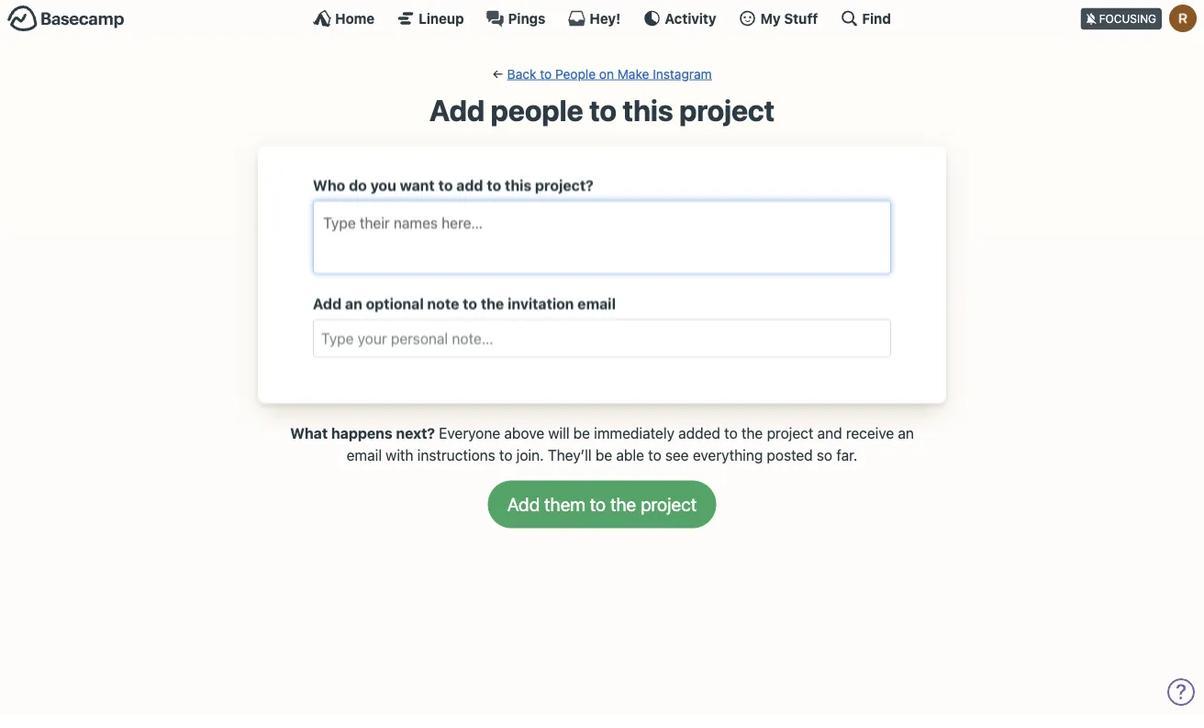 Task type: describe. For each thing, give the bounding box(es) containing it.
← back to people on make instagram
[[493, 66, 712, 81]]

invitation
[[508, 295, 574, 312]]

home
[[335, 10, 375, 26]]

who
[[313, 176, 345, 194]]

0 vertical spatial email
[[578, 295, 616, 312]]

stuff
[[784, 10, 818, 26]]

find button
[[841, 9, 892, 28]]

add people to this project
[[430, 93, 775, 128]]

on
[[600, 66, 614, 81]]

able
[[616, 446, 645, 464]]

so
[[817, 446, 833, 464]]

optional
[[366, 295, 424, 312]]

email inside the everyone above will be immediately added to the project and receive an email with instructions to join.       they'll be able to see everything posted so far.
[[347, 446, 382, 464]]

add for add people to this project
[[430, 93, 485, 128]]

happens
[[331, 424, 393, 442]]

to left add
[[439, 176, 453, 194]]

my stuff button
[[739, 9, 818, 28]]

hey!
[[590, 10, 621, 26]]

pings
[[508, 10, 546, 26]]

0 horizontal spatial this
[[505, 176, 532, 194]]

everyone
[[439, 424, 501, 442]]

hey! button
[[568, 9, 621, 28]]

activity link
[[643, 9, 717, 28]]

added
[[679, 424, 721, 442]]

0 vertical spatial an
[[345, 295, 363, 312]]

back to people on make instagram link
[[507, 66, 712, 81]]

everyone above will be immediately added to the project and receive an email with instructions to join.       they'll be able to see everything posted so far.
[[347, 424, 915, 464]]

people
[[555, 66, 596, 81]]

next?
[[396, 424, 435, 442]]

activity
[[665, 10, 717, 26]]

1 vertical spatial be
[[596, 446, 613, 464]]

above
[[505, 424, 545, 442]]

and
[[818, 424, 843, 442]]

receive
[[846, 424, 895, 442]]

lineup
[[419, 10, 464, 26]]

lineup link
[[397, 9, 464, 28]]

to down ← back to people on make instagram
[[590, 93, 617, 128]]

personal
[[391, 330, 448, 347]]

note
[[427, 295, 459, 312]]

you
[[371, 176, 396, 194]]

add for add an optional note to the invitation email
[[313, 295, 342, 312]]

focusing
[[1100, 12, 1157, 25]]

join.
[[517, 446, 544, 464]]

the inside the everyone above will be immediately added to the project and receive an email with instructions to join.       they'll be able to see everything posted so far.
[[742, 424, 763, 442]]



Task type: locate. For each thing, give the bounding box(es) containing it.
0 horizontal spatial an
[[345, 295, 363, 312]]

project
[[680, 93, 775, 128], [767, 424, 814, 442]]

email down what happens next? on the left bottom of page
[[347, 446, 382, 464]]

project up posted
[[767, 424, 814, 442]]

0 horizontal spatial the
[[481, 295, 504, 312]]

home link
[[313, 9, 375, 28]]

to right note at left top
[[463, 295, 478, 312]]

an inside the everyone above will be immediately added to the project and receive an email with instructions to join.       they'll be able to see everything posted so far.
[[898, 424, 915, 442]]

1 horizontal spatial the
[[742, 424, 763, 442]]

1 horizontal spatial add
[[430, 93, 485, 128]]

this down make
[[623, 93, 674, 128]]

want
[[400, 176, 435, 194]]

project down instagram
[[680, 93, 775, 128]]

1 vertical spatial email
[[347, 446, 382, 464]]

0 horizontal spatial add
[[313, 295, 342, 312]]

0 horizontal spatial email
[[347, 446, 382, 464]]

0 vertical spatial project
[[680, 93, 775, 128]]

1 horizontal spatial an
[[898, 424, 915, 442]]

be right will at the left bottom of the page
[[574, 424, 590, 442]]

be left the able
[[596, 446, 613, 464]]

this
[[623, 93, 674, 128], [505, 176, 532, 194]]

my stuff
[[761, 10, 818, 26]]

1 vertical spatial add
[[313, 295, 342, 312]]

find
[[863, 10, 892, 26]]

ruby image
[[1170, 5, 1197, 32]]

focusing button
[[1081, 0, 1205, 36]]

1 vertical spatial an
[[898, 424, 915, 442]]

pings button
[[486, 9, 546, 28]]

the up note…
[[481, 295, 504, 312]]

the
[[481, 295, 504, 312], [742, 424, 763, 442]]

0 vertical spatial the
[[481, 295, 504, 312]]

0 vertical spatial this
[[623, 93, 674, 128]]

this left project?
[[505, 176, 532, 194]]

1 vertical spatial this
[[505, 176, 532, 194]]

type your personal note… button
[[313, 319, 892, 358]]

make
[[618, 66, 650, 81]]

to up everything
[[725, 424, 738, 442]]

to right add
[[487, 176, 502, 194]]

type
[[321, 330, 354, 347]]

far.
[[837, 446, 858, 464]]

everything
[[693, 446, 763, 464]]

to left join.
[[500, 446, 513, 464]]

1 vertical spatial the
[[742, 424, 763, 442]]

←
[[493, 66, 504, 81]]

main element
[[0, 0, 1205, 36]]

type your personal note…
[[321, 330, 493, 347]]

add
[[457, 176, 484, 194]]

an
[[345, 295, 363, 312], [898, 424, 915, 442]]

posted
[[767, 446, 813, 464]]

None submit
[[488, 481, 716, 528]]

to left "see"
[[648, 446, 662, 464]]

instagram
[[653, 66, 712, 81]]

my
[[761, 10, 781, 26]]

the up everything
[[742, 424, 763, 442]]

1 horizontal spatial email
[[578, 295, 616, 312]]

email up type your personal note… button
[[578, 295, 616, 312]]

add up "type" at the left top
[[313, 295, 342, 312]]

your
[[358, 330, 387, 347]]

0 vertical spatial add
[[430, 93, 485, 128]]

1 horizontal spatial be
[[596, 446, 613, 464]]

1 vertical spatial project
[[767, 424, 814, 442]]

note…
[[452, 330, 493, 347]]

immediately
[[594, 424, 675, 442]]

what happens next?
[[290, 424, 435, 442]]

instructions
[[418, 446, 496, 464]]

an right receive
[[898, 424, 915, 442]]

an up "type" at the left top
[[345, 295, 363, 312]]

people
[[491, 93, 584, 128]]

add
[[430, 93, 485, 128], [313, 295, 342, 312]]

0 vertical spatial be
[[574, 424, 590, 442]]

to right back
[[540, 66, 552, 81]]

1 horizontal spatial this
[[623, 93, 674, 128]]

switch accounts image
[[7, 5, 125, 33]]

project inside the everyone above will be immediately added to the project and receive an email with instructions to join.       they'll be able to see everything posted so far.
[[767, 424, 814, 442]]

project?
[[535, 176, 594, 194]]

will
[[549, 424, 570, 442]]

add up who do you want to add to this project?
[[430, 93, 485, 128]]

be
[[574, 424, 590, 442], [596, 446, 613, 464]]

back
[[507, 66, 537, 81]]

they'll
[[548, 446, 592, 464]]

see
[[666, 446, 689, 464]]

do
[[349, 176, 367, 194]]

with
[[386, 446, 414, 464]]

0 horizontal spatial be
[[574, 424, 590, 442]]

Who do you want to add to this project? text field
[[321, 209, 883, 237]]

what
[[290, 424, 328, 442]]

add an optional note to the invitation email
[[313, 295, 616, 312]]

to
[[540, 66, 552, 81], [590, 93, 617, 128], [439, 176, 453, 194], [487, 176, 502, 194], [463, 295, 478, 312], [725, 424, 738, 442], [500, 446, 513, 464], [648, 446, 662, 464]]

email
[[578, 295, 616, 312], [347, 446, 382, 464]]

who do you want to add to this project?
[[313, 176, 594, 194]]



Task type: vqa. For each thing, say whether or not it's contained in the screenshot.
list
no



